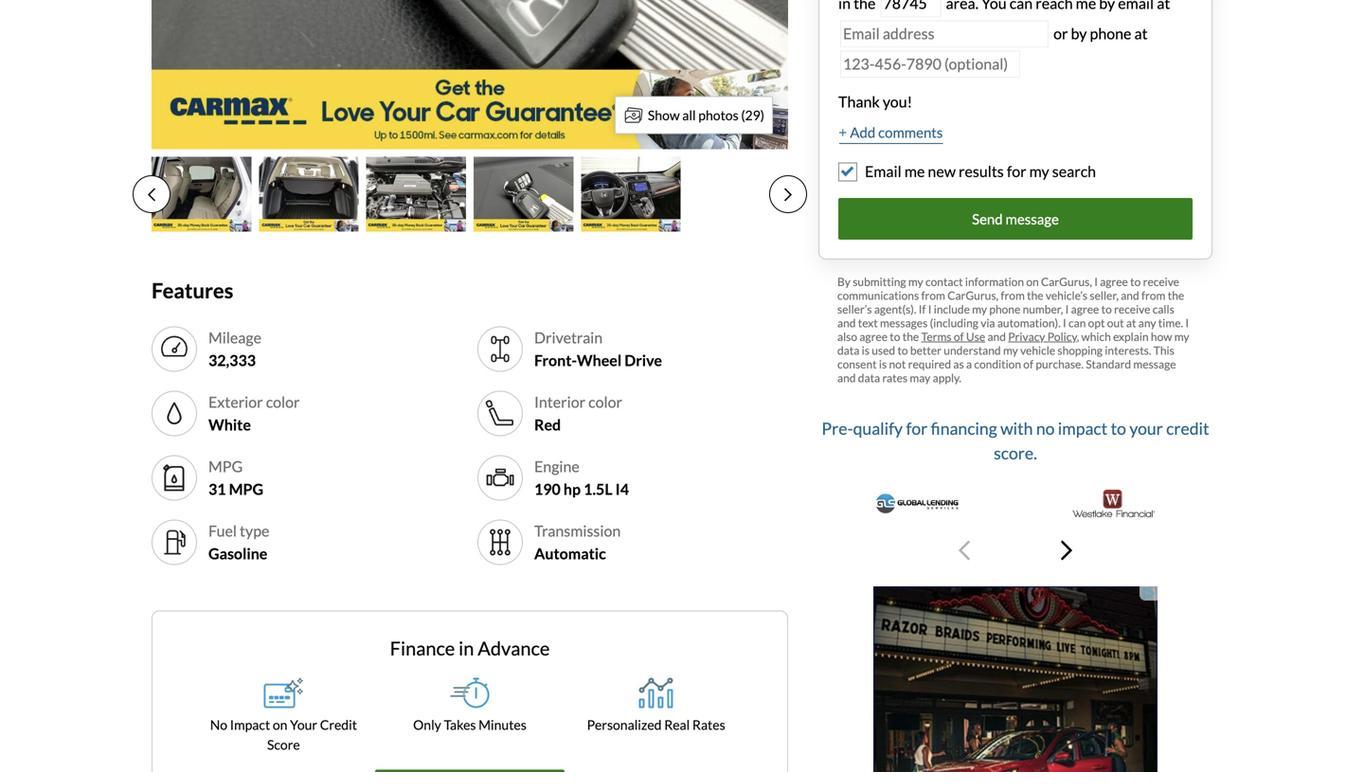 Task type: vqa. For each thing, say whether or not it's contained in the screenshot.
the rightmost the
yes



Task type: describe. For each thing, give the bounding box(es) containing it.
pre-qualify for financing with no impact to your credit score. button
[[819, 408, 1213, 579]]

message inside , which explain how my data is used to better understand my vehicle shopping interests. this consent is not required as a condition of purchase. standard message and data rates may apply.
[[1134, 357, 1177, 371]]

no
[[1037, 418, 1055, 438]]

add
[[850, 124, 876, 141]]

show all photos (29) link
[[615, 96, 773, 134]]

photos
[[699, 107, 739, 123]]

to inside , which explain how my data is used to better understand my vehicle shopping interests. this consent is not required as a condition of purchase. standard message and data rates may apply.
[[898, 344, 909, 357]]

my left vehicle
[[1004, 344, 1019, 357]]

pre-qualify for financing with no impact to your credit score.
[[822, 418, 1210, 463]]

communications
[[838, 289, 920, 302]]

1 from from the left
[[922, 289, 946, 302]]

and right the use
[[988, 330, 1006, 344]]

real
[[665, 717, 690, 733]]

submitting
[[853, 275, 907, 289]]

and left text
[[838, 316, 856, 330]]

score.
[[994, 443, 1038, 463]]

shopping
[[1058, 344, 1103, 357]]

my right how
[[1175, 330, 1190, 344]]

engine 190 hp 1.5l i4
[[535, 457, 629, 499]]

at inside by submitting my contact information on cargurus, i agree to receive communications from cargurus, from the vehicle's seller, and from the seller's agent(s). if i include my phone number, i agree to receive calls and text messages (including via automation). i can opt out at any time. i also agree to the
[[1127, 316, 1137, 330]]

engine image
[[485, 463, 516, 493]]

of inside , which explain how my data is used to better understand my vehicle shopping interests. this consent is not required as a condition of purchase. standard message and data rates may apply.
[[1024, 357, 1034, 371]]

to right seller,
[[1131, 275, 1141, 289]]

view vehicle photo 25 image
[[152, 157, 251, 232]]

drivetrain
[[535, 328, 603, 347]]

personalized
[[587, 717, 662, 733]]

minutes
[[479, 717, 527, 733]]

0 vertical spatial of
[[954, 330, 964, 344]]

required
[[909, 357, 952, 371]]

phone inside by submitting my contact information on cargurus, i agree to receive communications from cargurus, from the vehicle's seller, and from the seller's agent(s). if i include my phone number, i agree to receive calls and text messages (including via automation). i can opt out at any time. i also agree to the
[[990, 302, 1021, 316]]

better
[[911, 344, 942, 357]]

opt
[[1089, 316, 1106, 330]]

exterior
[[209, 393, 263, 411]]

show all photos (29)
[[648, 107, 765, 123]]

add comments
[[850, 124, 943, 141]]

on inside by submitting my contact information on cargurus, i agree to receive communications from cargurus, from the vehicle's seller, and from the seller's agent(s). if i include my phone number, i agree to receive calls and text messages (including via automation). i can opt out at any time. i also agree to the
[[1027, 275, 1039, 289]]

mpg image
[[159, 463, 190, 493]]

red
[[535, 416, 561, 434]]

1 horizontal spatial cargurus,
[[1042, 275, 1093, 289]]

view vehicle photo 29 image
[[581, 157, 681, 232]]

all
[[683, 107, 696, 123]]

1 horizontal spatial the
[[1028, 289, 1044, 302]]

messages
[[881, 316, 928, 330]]

time.
[[1159, 316, 1184, 330]]

1 vertical spatial data
[[859, 371, 881, 385]]

advertisement region
[[874, 587, 1158, 772]]

type
[[240, 522, 270, 540]]

0 vertical spatial at
[[1135, 24, 1148, 43]]

0 horizontal spatial cargurus,
[[948, 289, 999, 302]]

seller,
[[1090, 289, 1119, 302]]

pre-
[[822, 418, 854, 438]]

hp
[[564, 480, 581, 499]]

0 horizontal spatial the
[[903, 330, 920, 344]]

and inside , which explain how my data is used to better understand my vehicle shopping interests. this consent is not required as a condition of purchase. standard message and data rates may apply.
[[838, 371, 856, 385]]

1 vertical spatial mpg
[[229, 480, 264, 499]]

or by phone at
[[1054, 24, 1148, 43]]

0 vertical spatial receive
[[1144, 275, 1180, 289]]

score
[[267, 737, 300, 753]]

(29)
[[742, 107, 765, 123]]

1 horizontal spatial for
[[1007, 162, 1027, 180]]

(including
[[930, 316, 979, 330]]

gasoline
[[209, 545, 268, 563]]

personalized real rates
[[587, 717, 726, 733]]

0 horizontal spatial is
[[862, 344, 870, 357]]

calls
[[1153, 302, 1175, 316]]

interior
[[535, 393, 586, 411]]

interior color red
[[535, 393, 623, 434]]

understand
[[944, 344, 1001, 357]]

fuel type gasoline
[[209, 522, 270, 563]]

2 vertical spatial agree
[[860, 330, 888, 344]]

i right time.
[[1186, 316, 1190, 330]]

agent(s).
[[875, 302, 917, 316]]

rates
[[693, 717, 726, 733]]

engine
[[535, 457, 580, 476]]

add comments button
[[839, 121, 944, 145]]

your
[[290, 717, 318, 733]]

finance in advance
[[390, 637, 550, 660]]

transmission automatic
[[535, 522, 621, 563]]

use
[[967, 330, 986, 344]]

vehicle's
[[1046, 289, 1088, 302]]

not
[[890, 357, 906, 371]]

2 from from the left
[[1001, 289, 1025, 302]]

1.5l
[[584, 480, 613, 499]]

send message button
[[839, 198, 1193, 240]]

how
[[1151, 330, 1173, 344]]

front-
[[535, 351, 577, 370]]

interior color image
[[485, 399, 516, 429]]

email
[[865, 162, 902, 180]]

by
[[838, 275, 851, 289]]

vehicle full photo image
[[152, 0, 789, 149]]

,
[[1077, 330, 1080, 344]]

mileage
[[209, 328, 262, 347]]

Phone (optional) telephone field
[[841, 51, 1021, 78]]

to inside pre-qualify for financing with no impact to your credit score.
[[1111, 418, 1127, 438]]

prev page image
[[148, 187, 155, 202]]

fuel
[[209, 522, 237, 540]]

credit
[[320, 717, 357, 733]]

via
[[981, 316, 996, 330]]

view vehicle photo 28 image
[[474, 157, 574, 232]]

text
[[859, 316, 878, 330]]

my left the search
[[1030, 162, 1050, 180]]

no
[[210, 717, 228, 733]]

2 horizontal spatial the
[[1168, 289, 1185, 302]]

as
[[954, 357, 965, 371]]

message inside button
[[1006, 210, 1060, 227]]

impact
[[230, 717, 270, 733]]

chevron left image
[[959, 539, 971, 562]]

wheel
[[577, 351, 622, 370]]

0 vertical spatial agree
[[1101, 275, 1129, 289]]

credit
[[1167, 418, 1210, 438]]



Task type: locate. For each thing, give the bounding box(es) containing it.
thank you!
[[839, 92, 913, 111]]

the
[[1028, 289, 1044, 302], [1168, 289, 1185, 302], [903, 330, 920, 344]]

color
[[266, 393, 300, 411], [589, 393, 623, 411]]

1 vertical spatial of
[[1024, 357, 1034, 371]]

is left not
[[879, 357, 887, 371]]

fuel type image
[[159, 527, 190, 558]]

for
[[1007, 162, 1027, 180], [907, 418, 928, 438]]

view vehicle photo 26 image
[[259, 157, 359, 232]]

agree up "out"
[[1101, 275, 1129, 289]]

only takes minutes
[[413, 717, 527, 733]]

color for interior color red
[[589, 393, 623, 411]]

data
[[838, 344, 860, 357], [859, 371, 881, 385]]

phone
[[1090, 24, 1132, 43], [990, 302, 1021, 316]]

of left the use
[[954, 330, 964, 344]]

transmission
[[535, 522, 621, 540]]

features
[[152, 278, 233, 303]]

from up any
[[1142, 289, 1166, 302]]

1 vertical spatial for
[[907, 418, 928, 438]]

1 horizontal spatial on
[[1027, 275, 1039, 289]]

if
[[919, 302, 926, 316]]

data left rates
[[859, 371, 881, 385]]

i4
[[616, 480, 629, 499]]

mpg up '31'
[[209, 457, 243, 476]]

Zip code field
[[881, 0, 942, 17]]

by
[[1072, 24, 1088, 43]]

i right if
[[929, 302, 932, 316]]

agree up ,
[[1072, 302, 1100, 316]]

1 horizontal spatial is
[[879, 357, 887, 371]]

consent
[[838, 357, 877, 371]]

to left your
[[1111, 418, 1127, 438]]

0 horizontal spatial for
[[907, 418, 928, 438]]

1 vertical spatial message
[[1134, 357, 1177, 371]]

1 horizontal spatial from
[[1001, 289, 1025, 302]]

contact
[[926, 275, 964, 289]]

which
[[1082, 330, 1112, 344]]

3 from from the left
[[1142, 289, 1166, 302]]

at
[[1135, 24, 1148, 43], [1127, 316, 1137, 330]]

receive up explain
[[1115, 302, 1151, 316]]

receive up calls
[[1144, 275, 1180, 289]]

drivetrain image
[[485, 334, 516, 364]]

message down how
[[1134, 357, 1177, 371]]

is left used
[[862, 344, 870, 357]]

may
[[910, 371, 931, 385]]

out
[[1108, 316, 1125, 330]]

color right exterior
[[266, 393, 300, 411]]

from up automation).
[[1001, 289, 1025, 302]]

1 vertical spatial at
[[1127, 316, 1137, 330]]

of down privacy
[[1024, 357, 1034, 371]]

on up number,
[[1027, 275, 1039, 289]]

finance
[[390, 637, 455, 660]]

the up automation).
[[1028, 289, 1044, 302]]

mpg right '31'
[[229, 480, 264, 499]]

or
[[1054, 24, 1069, 43]]

at right 'by'
[[1135, 24, 1148, 43]]

0 vertical spatial data
[[838, 344, 860, 357]]

and down also
[[838, 371, 856, 385]]

standard
[[1086, 357, 1132, 371]]

show
[[648, 107, 680, 123]]

agree
[[1101, 275, 1129, 289], [1072, 302, 1100, 316], [860, 330, 888, 344]]

color down wheel
[[589, 393, 623, 411]]

my
[[1030, 162, 1050, 180], [909, 275, 924, 289], [973, 302, 988, 316], [1175, 330, 1190, 344], [1004, 344, 1019, 357]]

send message
[[973, 210, 1060, 227]]

vehicle
[[1021, 344, 1056, 357]]

2 color from the left
[[589, 393, 623, 411]]

1 vertical spatial on
[[273, 717, 288, 733]]

0 horizontal spatial on
[[273, 717, 288, 733]]

with
[[1001, 418, 1034, 438]]

white
[[209, 416, 251, 434]]

the left terms
[[903, 330, 920, 344]]

drive
[[625, 351, 662, 370]]

1 horizontal spatial agree
[[1072, 302, 1100, 316]]

automatic
[[535, 545, 606, 563]]

transmission image
[[485, 527, 516, 558]]

privacy policy link
[[1009, 330, 1077, 344]]

explain
[[1114, 330, 1149, 344]]

cargurus, up number,
[[1042, 275, 1093, 289]]

receive
[[1144, 275, 1180, 289], [1115, 302, 1151, 316]]

0 vertical spatial for
[[1007, 162, 1027, 180]]

on inside no impact on your credit score
[[273, 717, 288, 733]]

2 horizontal spatial from
[[1142, 289, 1166, 302]]

me
[[905, 162, 925, 180]]

to down agent(s).
[[890, 330, 901, 344]]

the up time.
[[1168, 289, 1185, 302]]

i right vehicle's
[[1095, 275, 1098, 289]]

1 horizontal spatial message
[[1134, 357, 1177, 371]]

color for exterior color white
[[266, 393, 300, 411]]

1 horizontal spatial phone
[[1090, 24, 1132, 43]]

1 color from the left
[[266, 393, 300, 411]]

0 horizontal spatial of
[[954, 330, 964, 344]]

terms of use and privacy policy
[[922, 330, 1077, 344]]

for right qualify on the bottom right
[[907, 418, 928, 438]]

tab list
[[133, 157, 808, 232]]

0 horizontal spatial from
[[922, 289, 946, 302]]

cargurus,
[[1042, 275, 1093, 289], [948, 289, 999, 302]]

to up 'which'
[[1102, 302, 1113, 316]]

on up score
[[273, 717, 288, 733]]

color inside exterior color white
[[266, 393, 300, 411]]

0 vertical spatial on
[[1027, 275, 1039, 289]]

mpg 31 mpg
[[209, 457, 264, 499]]

at right "out"
[[1127, 316, 1137, 330]]

used
[[872, 344, 896, 357]]

privacy
[[1009, 330, 1046, 344]]

, which explain how my data is used to better understand my vehicle shopping interests. this consent is not required as a condition of purchase. standard message and data rates may apply.
[[838, 330, 1190, 385]]

plus image
[[840, 128, 847, 137]]

0 horizontal spatial message
[[1006, 210, 1060, 227]]

from up the (including
[[922, 289, 946, 302]]

results
[[959, 162, 1004, 180]]

search
[[1053, 162, 1097, 180]]

agree right also
[[860, 330, 888, 344]]

can
[[1069, 316, 1087, 330]]

for right results
[[1007, 162, 1027, 180]]

terms
[[922, 330, 952, 344]]

for inside pre-qualify for financing with no impact to your credit score.
[[907, 418, 928, 438]]

include
[[934, 302, 970, 316]]

mileage image
[[159, 334, 190, 364]]

2 horizontal spatial agree
[[1101, 275, 1129, 289]]

i right number,
[[1066, 302, 1069, 316]]

advance
[[478, 637, 550, 660]]

0 vertical spatial phone
[[1090, 24, 1132, 43]]

and right seller,
[[1121, 289, 1140, 302]]

financing
[[931, 418, 998, 438]]

apply.
[[933, 371, 962, 385]]

i
[[1095, 275, 1098, 289], [929, 302, 932, 316], [1066, 302, 1069, 316], [1063, 316, 1067, 330], [1186, 316, 1190, 330]]

information
[[966, 275, 1025, 289]]

0 horizontal spatial agree
[[860, 330, 888, 344]]

1 vertical spatial phone
[[990, 302, 1021, 316]]

phone right 'by'
[[1090, 24, 1132, 43]]

1 vertical spatial receive
[[1115, 302, 1151, 316]]

i left can
[[1063, 316, 1067, 330]]

this
[[1154, 344, 1175, 357]]

you!
[[883, 92, 913, 111]]

exterior color image
[[159, 399, 190, 429]]

thank
[[839, 92, 880, 111]]

next page image
[[785, 187, 792, 202]]

takes
[[444, 717, 476, 733]]

also
[[838, 330, 858, 344]]

0 vertical spatial message
[[1006, 210, 1060, 227]]

send
[[973, 210, 1003, 227]]

cargurus, up via
[[948, 289, 999, 302]]

message right send
[[1006, 210, 1060, 227]]

31
[[209, 480, 226, 499]]

1 horizontal spatial of
[[1024, 357, 1034, 371]]

1 horizontal spatial color
[[589, 393, 623, 411]]

my up if
[[909, 275, 924, 289]]

color inside interior color red
[[589, 393, 623, 411]]

data down text
[[838, 344, 860, 357]]

0 horizontal spatial color
[[266, 393, 300, 411]]

email me new results for my search
[[865, 162, 1097, 180]]

interests.
[[1105, 344, 1152, 357]]

terms of use link
[[922, 330, 986, 344]]

impact
[[1059, 418, 1108, 438]]

view vehicle photo 27 image
[[366, 157, 466, 232]]

0 vertical spatial mpg
[[209, 457, 243, 476]]

comments
[[879, 124, 943, 141]]

phone up the "terms of use and privacy policy"
[[990, 302, 1021, 316]]

chevron right image
[[1062, 539, 1073, 562]]

to right used
[[898, 344, 909, 357]]

rates
[[883, 371, 908, 385]]

0 horizontal spatial phone
[[990, 302, 1021, 316]]

only
[[413, 717, 442, 733]]

Email address email field
[[841, 20, 1049, 47]]

any
[[1139, 316, 1157, 330]]

condition
[[975, 357, 1022, 371]]

a
[[967, 357, 973, 371]]

my right include on the right top of the page
[[973, 302, 988, 316]]

1 vertical spatial agree
[[1072, 302, 1100, 316]]



